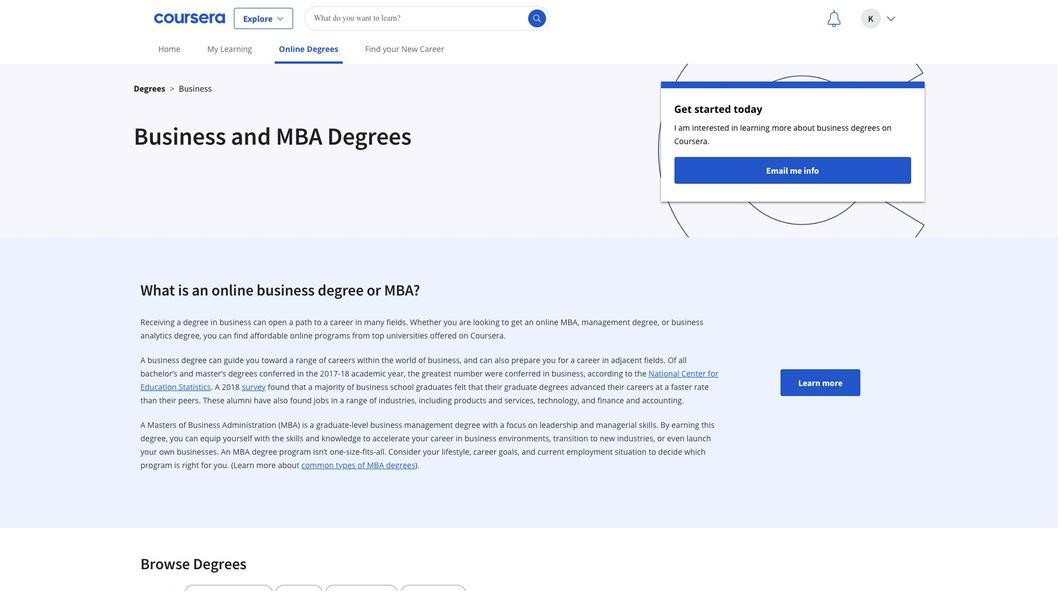 Task type: describe. For each thing, give the bounding box(es) containing it.
survey
[[242, 382, 266, 392]]

receiving
[[141, 317, 175, 327]]

get started today
[[675, 102, 763, 116]]

graduates
[[416, 382, 453, 392]]

you right guide
[[246, 355, 260, 365]]

found that a majority of business school graduates felt that their graduate degrees advanced their careers at a faster rate than their peers. these alumni have also found jobs in a range of industries, including products and services, technology, and finance and accounting.
[[141, 382, 709, 406]]

coursera. inside i am interested in learning more about business degrees on coursera.
[[675, 136, 710, 146]]

careers inside a business degree can guide you toward a range of careers within the world of business, and can also prepare you for a career in adjacent fields. of all bachelor's and master's degrees conferred in the 2017-18 academic year, the greatest number were conferred in business, according to the
[[328, 355, 355, 365]]

mba?
[[384, 280, 420, 300]]

business inside the a masters of business administration (mba) is a graduate-level business management degree with a focus on leadership and managerial skills. by earning this degree, you can equip yourself with the skills and knowledge to accelerate your career in business environments, transition to new industries, or even launch your own businesses. an mba degree program isn't one-size-fits-all. consider your lifestyle, career goals, and current employment situation to decide which program is right for you. (learn more about
[[188, 420, 220, 430]]

can inside the a masters of business administration (mba) is a graduate-level business management degree with a focus on leadership and managerial skills. by earning this degree, you can equip yourself with the skills and knowledge to accelerate your career in business environments, transition to new industries, or even launch your own businesses. an mba degree program isn't one-size-fits-all. consider your lifestyle, career goals, and current employment situation to decide which program is right for you. (learn more about
[[185, 433, 198, 444]]

your left own at the bottom of the page
[[141, 446, 157, 457]]

masters
[[148, 420, 177, 430]]

online
[[279, 44, 305, 54]]

in inside i am interested in learning more about business degrees on coursera.
[[732, 122, 739, 133]]

1 horizontal spatial online
[[290, 330, 313, 341]]

for inside the a masters of business administration (mba) is a graduate-level business management degree with a focus on leadership and managerial skills. by earning this degree, you can equip yourself with the skills and knowledge to accelerate your career in business environments, transition to new industries, or even launch your own businesses. an mba degree program isn't one-size-fits-all. consider your lifestyle, career goals, and current employment situation to decide which program is right for you. (learn more about
[[201, 460, 212, 471]]

jobs
[[314, 395, 329, 406]]

products
[[454, 395, 487, 406]]

industries, inside "found that a majority of business school graduates felt that their graduate degrees advanced their careers at a faster rate than their peers. these alumni have also found jobs in a range of industries, including products and services, technology, and finance and accounting."
[[379, 395, 417, 406]]

alumni
[[227, 395, 252, 406]]

you left find
[[204, 330, 217, 341]]

learning
[[741, 122, 770, 133]]

1 vertical spatial degree,
[[174, 330, 202, 341]]

1 vertical spatial online
[[536, 317, 559, 327]]

browse by group
[[184, 585, 467, 591]]

in up technology,
[[543, 368, 550, 379]]

common types of mba degrees link
[[302, 460, 416, 471]]

on inside the receiving a degree in business can open a path to a career in many fields. whether you are looking to get an online mba, management degree, or business analytics degree, you can find affordable online programs from top universities offered on coursera.
[[459, 330, 469, 341]]

center
[[682, 368, 706, 379]]

0 vertical spatial is
[[178, 280, 189, 300]]

>
[[170, 83, 174, 94]]

on inside the a masters of business administration (mba) is a graduate-level business management degree with a focus on leadership and managerial skills. by earning this degree, you can equip yourself with the skills and knowledge to accelerate your career in business environments, transition to new industries, or even launch your own businesses. an mba degree program isn't one-size-fits-all. consider your lifestyle, career goals, and current employment situation to decide which program is right for you. (learn more about
[[528, 420, 538, 430]]

greatest
[[422, 368, 452, 379]]

at
[[656, 382, 663, 392]]

all.
[[376, 446, 387, 457]]

0 horizontal spatial their
[[159, 395, 176, 406]]

all
[[679, 355, 687, 365]]

learn more
[[799, 377, 843, 388]]

degrees > business
[[134, 83, 212, 94]]

management inside the a masters of business administration (mba) is a graduate-level business management degree with a focus on leadership and managerial skills. by earning this degree, you can equip yourself with the skills and knowledge to accelerate your career in business environments, transition to new industries, or even launch your own businesses. an mba degree program isn't one-size-fits-all. consider your lifestyle, career goals, and current employment situation to decide which program is right for you. (learn more about
[[405, 420, 453, 430]]

graduate
[[505, 382, 538, 392]]

path
[[296, 317, 312, 327]]

toward
[[262, 355, 288, 365]]

you left are
[[444, 317, 457, 327]]

of
[[668, 355, 677, 365]]

you inside the a masters of business administration (mba) is a graduate-level business management degree with a focus on leadership and managerial skills. by earning this degree, you can equip yourself with the skills and knowledge to accelerate your career in business environments, transition to new industries, or even launch your own businesses. an mba degree program isn't one-size-fits-all. consider your lifestyle, career goals, and current employment situation to decide which program is right for you. (learn more about
[[170, 433, 183, 444]]

a down the majority
[[340, 395, 345, 406]]

for inside national center for education statistics
[[708, 368, 719, 379]]

knowledge
[[322, 433, 361, 444]]

business and mba degrees
[[134, 121, 412, 151]]

to right path
[[314, 317, 322, 327]]

faster
[[672, 382, 693, 392]]

statistics
[[179, 382, 211, 392]]

in up master's
[[211, 317, 218, 327]]

business up lifestyle,
[[465, 433, 497, 444]]

which
[[685, 446, 706, 457]]

k button
[[852, 0, 905, 36]]

online degrees
[[279, 44, 339, 54]]

a masters of business administration (mba) is a graduate-level business management degree with a focus on leadership and managerial skills. by earning this degree, you can equip yourself with the skills and knowledge to accelerate your career in business environments, transition to new industries, or even launch your own businesses. an mba degree program isn't one-size-fits-all. consider your lifestyle, career goals, and current employment situation to decide which program is right for you. (learn more about
[[141, 420, 715, 471]]

degree, inside the a masters of business administration (mba) is a graduate-level business management degree with a focus on leadership and managerial skills. by earning this degree, you can equip yourself with the skills and knowledge to accelerate your career in business environments, transition to new industries, or even launch your own businesses. an mba degree program isn't one-size-fits-all. consider your lifestyle, career goals, and current employment situation to decide which program is right for you. (learn more about
[[141, 433, 168, 444]]

finance
[[598, 395, 625, 406]]

receiving a degree in business can open a path to a career in many fields. whether you are looking to get an online mba, management degree, or business analytics degree, you can find affordable online programs from top universities offered on coursera.
[[141, 317, 704, 341]]

2 that from the left
[[469, 382, 483, 392]]

in inside "found that a majority of business school graduates felt that their graduate degrees advanced their careers at a faster rate than their peers. these alumni have also found jobs in a range of industries, including products and services, technology, and finance and accounting."
[[331, 395, 338, 406]]

analytics
[[141, 330, 172, 341]]

(learn
[[231, 460, 254, 471]]

can up were
[[480, 355, 493, 365]]

to up fits-
[[363, 433, 371, 444]]

learn more link
[[781, 369, 861, 396]]

graduate-
[[316, 420, 352, 430]]

national center for education statistics link
[[141, 368, 719, 392]]

email me info button
[[675, 157, 912, 184]]

degrees inside "found that a majority of business school graduates felt that their graduate degrees advanced their careers at a faster rate than their peers. these alumni have also found jobs in a range of industries, including products and services, technology, and finance and accounting."
[[540, 382, 569, 392]]

browse
[[141, 554, 190, 574]]

more inside i am interested in learning more about business degrees on coursera.
[[772, 122, 792, 133]]

accounting.
[[643, 395, 685, 406]]

learning
[[220, 44, 252, 54]]

1 vertical spatial more
[[823, 377, 843, 388]]

fits-
[[363, 446, 376, 457]]

can left find
[[219, 330, 232, 341]]

of inside the a masters of business administration (mba) is a graduate-level business management degree with a focus on leadership and managerial skills. by earning this degree, you can equip yourself with the skills and knowledge to accelerate your career in business environments, transition to new industries, or even launch your own businesses. an mba degree program isn't one-size-fits-all. consider your lifestyle, career goals, and current employment situation to decide which program is right for you. (learn more about
[[179, 420, 186, 430]]

What do you want to learn? text field
[[305, 6, 551, 30]]

business link
[[179, 83, 212, 94]]

national
[[649, 368, 680, 379]]

the up year,
[[382, 355, 394, 365]]

home link
[[154, 36, 185, 61]]

in left 2017-
[[297, 368, 304, 379]]

on inside i am interested in learning more about business degrees on coursera.
[[883, 122, 892, 133]]

2018
[[222, 382, 240, 392]]

the down world
[[408, 368, 420, 379]]

open
[[268, 317, 287, 327]]

more inside the a masters of business administration (mba) is a graduate-level business management degree with a focus on leadership and managerial skills. by earning this degree, you can equip yourself with the skills and knowledge to accelerate your career in business environments, transition to new industries, or even launch your own businesses. an mba degree program isn't one-size-fits-all. consider your lifestyle, career goals, and current employment situation to decide which program is right for you. (learn more about
[[257, 460, 276, 471]]

one-
[[330, 446, 346, 457]]

career
[[420, 44, 445, 54]]

were
[[485, 368, 503, 379]]

business inside i am interested in learning more about business degrees on coursera.
[[818, 122, 850, 133]]

what
[[141, 280, 175, 300]]

own
[[159, 446, 175, 457]]

a left focus
[[500, 420, 505, 430]]

career inside a business degree can guide you toward a range of careers within the world of business, and can also prepare you for a career in adjacent fields. of all bachelor's and master's degrees conferred in the 2017-18 academic year, the greatest number were conferred in business, according to the
[[577, 355, 601, 365]]

administration
[[222, 420, 277, 430]]

of down size-
[[358, 460, 365, 471]]

skills.
[[639, 420, 659, 430]]

explore button
[[234, 8, 293, 29]]

email me info
[[767, 165, 820, 176]]

1 vertical spatial a
[[215, 382, 220, 392]]

coursera. inside the receiving a degree in business can open a path to a career in many fields. whether you are looking to get an online mba, management degree, or business analytics degree, you can find affordable online programs from top universities offered on coursera.
[[471, 330, 506, 341]]

earning
[[672, 420, 700, 430]]

k
[[869, 13, 874, 24]]

.
[[211, 382, 213, 392]]

from
[[352, 330, 370, 341]]

to left get
[[502, 317, 510, 327]]

1 vertical spatial business,
[[552, 368, 586, 379]]

than
[[141, 395, 157, 406]]

1 vertical spatial with
[[255, 433, 270, 444]]

skills
[[286, 433, 304, 444]]

to left decide
[[649, 446, 657, 457]]

a left path
[[289, 317, 294, 327]]

a left the majority
[[308, 382, 313, 392]]

managerial
[[596, 420, 637, 430]]

majority
[[315, 382, 345, 392]]

about inside i am interested in learning more about business degrees on coursera.
[[794, 122, 816, 133]]

isn't
[[313, 446, 328, 457]]

environments,
[[499, 433, 552, 444]]

can up master's
[[209, 355, 222, 365]]

for inside a business degree can guide you toward a range of careers within the world of business, and can also prepare you for a career in adjacent fields. of all bachelor's and master's degrees conferred in the 2017-18 academic year, the greatest number were conferred in business, according to the
[[558, 355, 569, 365]]

current
[[538, 446, 565, 457]]

master's
[[196, 368, 226, 379]]

of down 18
[[347, 382, 355, 392]]

browse degrees
[[141, 554, 247, 574]]

1 vertical spatial found
[[290, 395, 312, 406]]

2 horizontal spatial degree,
[[633, 317, 660, 327]]

degree up (learn
[[252, 446, 277, 457]]

coursera image
[[154, 9, 225, 27]]

common types of mba degrees ).
[[302, 460, 420, 471]]

degrees inside i am interested in learning more about business degrees on coursera.
[[852, 122, 881, 133]]

survey link
[[242, 382, 266, 392]]

management inside the receiving a degree in business can open a path to a career in many fields. whether you are looking to get an online mba, management degree, or business analytics degree, you can find affordable online programs from top universities offered on coursera.
[[582, 317, 631, 327]]

business up accelerate
[[371, 420, 403, 430]]

launch
[[687, 433, 712, 444]]

the down adjacent
[[635, 368, 647, 379]]

bachelor's
[[141, 368, 178, 379]]

0 vertical spatial business
[[179, 83, 212, 94]]

common
[[302, 460, 334, 471]]

academic
[[352, 368, 386, 379]]

year,
[[388, 368, 406, 379]]



Task type: locate. For each thing, give the bounding box(es) containing it.
range up the level
[[347, 395, 368, 406]]

).
[[416, 460, 420, 471]]

1 vertical spatial careers
[[627, 382, 654, 392]]

the inside the a masters of business administration (mba) is a graduate-level business management degree with a focus on leadership and managerial skills. by earning this degree, you can equip yourself with the skills and knowledge to accelerate your career in business environments, transition to new industries, or even launch your own businesses. an mba degree program isn't one-size-fits-all. consider your lifestyle, career goals, and current employment situation to decide which program is right for you. (learn more about
[[272, 433, 284, 444]]

is right what
[[178, 280, 189, 300]]

can up businesses.
[[185, 433, 198, 444]]

the
[[382, 355, 394, 365], [306, 368, 318, 379], [408, 368, 420, 379], [635, 368, 647, 379], [272, 433, 284, 444]]

advanced
[[571, 382, 606, 392]]

business up info
[[818, 122, 850, 133]]

degrees inside a business degree can guide you toward a range of careers within the world of business, and can also prepare you for a career in adjacent fields. of all bachelor's and master's degrees conferred in the 2017-18 academic year, the greatest number were conferred in business, according to the
[[228, 368, 258, 379]]

1 horizontal spatial with
[[483, 420, 498, 430]]

also
[[495, 355, 510, 365], [273, 395, 288, 406]]

0 vertical spatial degree,
[[633, 317, 660, 327]]

1 vertical spatial management
[[405, 420, 453, 430]]

0 vertical spatial or
[[367, 280, 381, 300]]

get
[[675, 102, 692, 116]]

coursera. down am
[[675, 136, 710, 146]]

in up lifestyle,
[[456, 433, 463, 444]]

0 vertical spatial range
[[296, 355, 317, 365]]

1 vertical spatial mba
[[233, 446, 250, 457]]

0 horizontal spatial management
[[405, 420, 453, 430]]

mba,
[[561, 317, 580, 327]]

management down including
[[405, 420, 453, 430]]

in up from
[[355, 317, 362, 327]]

2 horizontal spatial more
[[823, 377, 843, 388]]

1 vertical spatial business
[[134, 121, 226, 151]]

conferred up graduate
[[505, 368, 541, 379]]

degree inside a business degree can guide you toward a range of careers within the world of business, and can also prepare you for a career in adjacent fields. of all bachelor's and master's degrees conferred in the 2017-18 academic year, the greatest number were conferred in business, according to the
[[182, 355, 207, 365]]

leadership
[[540, 420, 578, 430]]

a for business
[[141, 355, 145, 365]]

more right learning
[[772, 122, 792, 133]]

learn
[[799, 377, 821, 388]]

also inside a business degree can guide you toward a range of careers within the world of business, and can also prepare you for a career in adjacent fields. of all bachelor's and master's degrees conferred in the 2017-18 academic year, the greatest number were conferred in business, according to the
[[495, 355, 510, 365]]

1 vertical spatial is
[[302, 420, 308, 430]]

size-
[[346, 446, 363, 457]]

according
[[588, 368, 624, 379]]

get started today status
[[661, 82, 925, 202]]

2 horizontal spatial mba
[[367, 460, 384, 471]]

1 horizontal spatial program
[[279, 446, 311, 457]]

with left focus
[[483, 420, 498, 430]]

0 vertical spatial careers
[[328, 355, 355, 365]]

0 horizontal spatial careers
[[328, 355, 355, 365]]

0 vertical spatial more
[[772, 122, 792, 133]]

a up advanced
[[571, 355, 575, 365]]

what is an online business degree or mba?
[[141, 280, 420, 300]]

industries,
[[379, 395, 417, 406], [618, 433, 656, 444]]

1 vertical spatial about
[[278, 460, 300, 471]]

conferred down toward
[[260, 368, 295, 379]]

0 vertical spatial online
[[212, 280, 254, 300]]

an right get
[[525, 317, 534, 327]]

explore
[[243, 13, 273, 24]]

their
[[485, 382, 503, 392], [608, 382, 625, 392], [159, 395, 176, 406]]

whether
[[410, 317, 442, 327]]

goals,
[[499, 446, 520, 457]]

including
[[419, 395, 452, 406]]

more right (learn
[[257, 460, 276, 471]]

1 vertical spatial an
[[525, 317, 534, 327]]

0 horizontal spatial that
[[292, 382, 306, 392]]

for left you.
[[201, 460, 212, 471]]

world
[[396, 355, 417, 365]]

0 vertical spatial with
[[483, 420, 498, 430]]

1 horizontal spatial more
[[772, 122, 792, 133]]

a up programs
[[324, 317, 328, 327]]

fields. inside a business degree can guide you toward a range of careers within the world of business, and can also prepare you for a career in adjacent fields. of all bachelor's and master's degrees conferred in the 2017-18 academic year, the greatest number were conferred in business, according to the
[[645, 355, 666, 365]]

business up all
[[672, 317, 704, 327]]

career left goals,
[[474, 446, 497, 457]]

0 horizontal spatial coursera.
[[471, 330, 506, 341]]

1 vertical spatial range
[[347, 395, 368, 406]]

business
[[818, 122, 850, 133], [257, 280, 315, 300], [220, 317, 252, 327], [672, 317, 704, 327], [148, 355, 179, 365], [357, 382, 388, 392], [371, 420, 403, 430], [465, 433, 497, 444]]

0 vertical spatial coursera.
[[675, 136, 710, 146]]

0 vertical spatial also
[[495, 355, 510, 365]]

situation
[[615, 446, 647, 457]]

fields. up the national
[[645, 355, 666, 365]]

business down academic
[[357, 382, 388, 392]]

technology,
[[538, 395, 580, 406]]

a for masters
[[141, 420, 145, 430]]

online down path
[[290, 330, 313, 341]]

guide
[[224, 355, 244, 365]]

0 vertical spatial program
[[279, 446, 311, 457]]

degree right receiving
[[183, 317, 209, 327]]

consider
[[389, 446, 421, 457]]

0 vertical spatial industries,
[[379, 395, 417, 406]]

a left "graduate-"
[[310, 420, 314, 430]]

None button
[[184, 585, 273, 591], [276, 585, 323, 591], [325, 585, 399, 591], [401, 585, 467, 591], [184, 585, 273, 591], [276, 585, 323, 591], [325, 585, 399, 591], [401, 585, 467, 591]]

0 horizontal spatial industries,
[[379, 395, 417, 406]]

business
[[179, 83, 212, 94], [134, 121, 226, 151], [188, 420, 220, 430]]

1 vertical spatial coursera.
[[471, 330, 506, 341]]

are
[[459, 317, 471, 327]]

2 conferred from the left
[[505, 368, 541, 379]]

a inside a business degree can guide you toward a range of careers within the world of business, and can also prepare you for a career in adjacent fields. of all bachelor's and master's degrees conferred in the 2017-18 academic year, the greatest number were conferred in business, according to the
[[141, 355, 145, 365]]

None search field
[[305, 6, 551, 30]]

1 horizontal spatial mba
[[276, 121, 323, 151]]

more right learn
[[823, 377, 843, 388]]

transition
[[554, 433, 589, 444]]

program
[[279, 446, 311, 457], [141, 460, 172, 471]]

to left new
[[591, 433, 598, 444]]

is right the "(mba)"
[[302, 420, 308, 430]]

business right ">"
[[179, 83, 212, 94]]

more
[[772, 122, 792, 133], [823, 377, 843, 388], [257, 460, 276, 471]]

degrees
[[307, 44, 339, 54], [134, 83, 166, 94], [327, 121, 412, 151], [193, 554, 247, 574]]

1 horizontal spatial on
[[528, 420, 538, 430]]

find your new career
[[365, 44, 445, 54]]

their up "finance"
[[608, 382, 625, 392]]

0 horizontal spatial online
[[212, 280, 254, 300]]

find your new career link
[[361, 36, 449, 61]]

1 vertical spatial for
[[708, 368, 719, 379]]

info
[[804, 165, 820, 176]]

1 horizontal spatial industries,
[[618, 433, 656, 444]]

2 horizontal spatial online
[[536, 317, 559, 327]]

careers inside "found that a majority of business school graduates felt that their graduate degrees advanced their careers at a faster rate than their peers. these alumni have also found jobs in a range of industries, including products and services, technology, and finance and accounting."
[[627, 382, 654, 392]]

find
[[365, 44, 381, 54]]

degrees
[[852, 122, 881, 133], [228, 368, 258, 379], [540, 382, 569, 392], [386, 460, 416, 471]]

0 horizontal spatial range
[[296, 355, 317, 365]]

that up products
[[469, 382, 483, 392]]

1 vertical spatial also
[[273, 395, 288, 406]]

1 horizontal spatial also
[[495, 355, 510, 365]]

found up have
[[268, 382, 290, 392]]

or
[[367, 280, 381, 300], [662, 317, 670, 327], [658, 433, 666, 444]]

degree up programs
[[318, 280, 364, 300]]

1 vertical spatial fields.
[[645, 355, 666, 365]]

my
[[207, 44, 218, 54]]

degree,
[[633, 317, 660, 327], [174, 330, 202, 341], [141, 433, 168, 444]]

0 horizontal spatial for
[[201, 460, 212, 471]]

0 vertical spatial on
[[883, 122, 892, 133]]

conferred
[[260, 368, 295, 379], [505, 368, 541, 379]]

2 vertical spatial for
[[201, 460, 212, 471]]

1 conferred from the left
[[260, 368, 295, 379]]

email
[[767, 165, 789, 176]]

degree, down 'masters'
[[141, 433, 168, 444]]

their down were
[[485, 382, 503, 392]]

program down "skills"
[[279, 446, 311, 457]]

degree inside the receiving a degree in business can open a path to a career in many fields. whether you are looking to get an online mba, management degree, or business analytics degree, you can find affordable online programs from top universities offered on coursera.
[[183, 317, 209, 327]]

0 vertical spatial management
[[582, 317, 631, 327]]

1 horizontal spatial their
[[485, 382, 503, 392]]

management right mba,
[[582, 317, 631, 327]]

0 vertical spatial business,
[[428, 355, 462, 365]]

my learning link
[[203, 36, 257, 61]]

industries, down school
[[379, 395, 417, 406]]

about inside the a masters of business administration (mba) is a graduate-level business management degree with a focus on leadership and managerial skills. by earning this degree, you can equip yourself with the skills and knowledge to accelerate your career in business environments, transition to new industries, or even launch your own businesses. an mba degree program isn't one-size-fits-all. consider your lifestyle, career goals, and current employment situation to decide which program is right for you. (learn more about
[[278, 460, 300, 471]]

business up equip
[[188, 420, 220, 430]]

of right world
[[419, 355, 426, 365]]

their down education
[[159, 395, 176, 406]]

a right at
[[665, 382, 670, 392]]

or inside the a masters of business administration (mba) is a graduate-level business management degree with a focus on leadership and managerial skills. by earning this degree, you can equip yourself with the skills and knowledge to accelerate your career in business environments, transition to new industries, or even launch your own businesses. an mba degree program isn't one-size-fits-all. consider your lifestyle, career goals, and current employment situation to decide which program is right for you. (learn more about
[[658, 433, 666, 444]]

0 vertical spatial fields.
[[387, 317, 408, 327]]

2 vertical spatial degree,
[[141, 433, 168, 444]]

1 horizontal spatial business,
[[552, 368, 586, 379]]

an inside the receiving a degree in business can open a path to a career in many fields. whether you are looking to get an online mba, management degree, or business analytics degree, you can find affordable online programs from top universities offered on coursera.
[[525, 317, 534, 327]]

prepare
[[512, 355, 541, 365]]

business up find
[[220, 317, 252, 327]]

1 vertical spatial program
[[141, 460, 172, 471]]

careers up 18
[[328, 355, 355, 365]]

have
[[254, 395, 271, 406]]

your up consider
[[412, 433, 429, 444]]

2 vertical spatial mba
[[367, 460, 384, 471]]

0 horizontal spatial fields.
[[387, 317, 408, 327]]

1 horizontal spatial for
[[558, 355, 569, 365]]

of up 2017-
[[319, 355, 326, 365]]

business inside a business degree can guide you toward a range of careers within the world of business, and can also prepare you for a career in adjacent fields. of all bachelor's and master's degrees conferred in the 2017-18 academic year, the greatest number were conferred in business, according to the
[[148, 355, 179, 365]]

the left "skills"
[[272, 433, 284, 444]]

1 vertical spatial on
[[459, 330, 469, 341]]

0 vertical spatial mba
[[276, 121, 323, 151]]

2 horizontal spatial on
[[883, 122, 892, 133]]

fields. inside the receiving a degree in business can open a path to a career in many fields. whether you are looking to get an online mba, management degree, or business analytics degree, you can find affordable online programs from top universities offered on coursera.
[[387, 317, 408, 327]]

an
[[221, 446, 231, 457]]

is
[[178, 280, 189, 300], [302, 420, 308, 430], [174, 460, 180, 471]]

0 horizontal spatial about
[[278, 460, 300, 471]]

types
[[336, 460, 356, 471]]

0 vertical spatial an
[[192, 280, 209, 300]]

can up affordable
[[254, 317, 266, 327]]

career up lifestyle,
[[431, 433, 454, 444]]

to down adjacent
[[626, 368, 633, 379]]

an right what
[[192, 280, 209, 300]]

employment
[[567, 446, 613, 457]]

0 vertical spatial found
[[268, 382, 290, 392]]

0 horizontal spatial with
[[255, 433, 270, 444]]

of down academic
[[370, 395, 377, 406]]

me
[[791, 165, 803, 176]]

2 vertical spatial a
[[141, 420, 145, 430]]

industries, inside the a masters of business administration (mba) is a graduate-level business management degree with a focus on leadership and managerial skills. by earning this degree, you can equip yourself with the skills and knowledge to accelerate your career in business environments, transition to new industries, or even launch your own businesses. an mba degree program isn't one-size-fits-all. consider your lifestyle, career goals, and current employment situation to decide which program is right for you. (learn more about
[[618, 433, 656, 444]]

0 horizontal spatial on
[[459, 330, 469, 341]]

a business degree can guide you toward a range of careers within the world of business, and can also prepare you for a career in adjacent fields. of all bachelor's and master's degrees conferred in the 2017-18 academic year, the greatest number were conferred in business, according to the
[[141, 355, 687, 379]]

get
[[512, 317, 523, 327]]

business inside "found that a majority of business school graduates felt that their graduate degrees advanced their careers at a faster rate than their peers. these alumni have also found jobs in a range of industries, including products and services, technology, and finance and accounting."
[[357, 382, 388, 392]]

2 horizontal spatial their
[[608, 382, 625, 392]]

affordable
[[250, 330, 288, 341]]

or inside the receiving a degree in business can open a path to a career in many fields. whether you are looking to get an online mba, management degree, or business analytics degree, you can find affordable online programs from top universities offered on coursera.
[[662, 317, 670, 327]]

1 horizontal spatial degree,
[[174, 330, 202, 341]]

you.
[[214, 460, 229, 471]]

1 horizontal spatial range
[[347, 395, 368, 406]]

today
[[734, 102, 763, 116]]

also up were
[[495, 355, 510, 365]]

range
[[296, 355, 317, 365], [347, 395, 368, 406]]

2 vertical spatial on
[[528, 420, 538, 430]]

0 horizontal spatial also
[[273, 395, 288, 406]]

the left 2017-
[[306, 368, 318, 379]]

top
[[372, 330, 385, 341]]

0 horizontal spatial found
[[268, 382, 290, 392]]

2017-
[[320, 368, 341, 379]]

a right toward
[[290, 355, 294, 365]]

degree
[[318, 280, 364, 300], [183, 317, 209, 327], [182, 355, 207, 365], [455, 420, 481, 430], [252, 446, 277, 457]]

range inside "found that a majority of business school graduates felt that their graduate degrees advanced their careers at a faster rate than their peers. these alumni have also found jobs in a range of industries, including products and services, technology, and finance and accounting."
[[347, 395, 368, 406]]

degree down products
[[455, 420, 481, 430]]

fields. up universities
[[387, 317, 408, 327]]

business up bachelor's
[[148, 355, 179, 365]]

many
[[364, 317, 385, 327]]

in inside the a masters of business administration (mba) is a graduate-level business management degree with a focus on leadership and managerial skills. by earning this degree, you can equip yourself with the skills and knowledge to accelerate your career in business environments, transition to new industries, or even launch your own businesses. an mba degree program isn't one-size-fits-all. consider your lifestyle, career goals, and current employment situation to decide which program is right for you. (learn more about
[[456, 433, 463, 444]]

1 horizontal spatial careers
[[627, 382, 654, 392]]

a left 'masters'
[[141, 420, 145, 430]]

you right prepare
[[543, 355, 556, 365]]

1 horizontal spatial fields.
[[645, 355, 666, 365]]

mba inside the a masters of business administration (mba) is a graduate-level business management degree with a focus on leadership and managerial skills. by earning this degree, you can equip yourself with the skills and knowledge to accelerate your career in business environments, transition to new industries, or even launch your own businesses. an mba degree program isn't one-size-fits-all. consider your lifestyle, career goals, and current employment situation to decide which program is right for you. (learn more about
[[233, 446, 250, 457]]

business up "open"
[[257, 280, 315, 300]]

in up according
[[603, 355, 609, 365]]

a right receiving
[[177, 317, 181, 327]]

a
[[177, 317, 181, 327], [289, 317, 294, 327], [324, 317, 328, 327], [290, 355, 294, 365], [571, 355, 575, 365], [308, 382, 313, 392], [665, 382, 670, 392], [340, 395, 345, 406], [310, 420, 314, 430], [500, 420, 505, 430]]

0 horizontal spatial program
[[141, 460, 172, 471]]

that left the majority
[[292, 382, 306, 392]]

1 vertical spatial industries,
[[618, 433, 656, 444]]

0 vertical spatial about
[[794, 122, 816, 133]]

2 vertical spatial or
[[658, 433, 666, 444]]

0 horizontal spatial degree,
[[141, 433, 168, 444]]

0 horizontal spatial mba
[[233, 446, 250, 457]]

0 horizontal spatial conferred
[[260, 368, 295, 379]]

2 vertical spatial online
[[290, 330, 313, 341]]

am
[[679, 122, 691, 133]]

home
[[158, 44, 181, 54]]

career inside the receiving a degree in business can open a path to a career in many fields. whether you are looking to get an online mba, management degree, or business analytics degree, you can find affordable online programs from top universities offered on coursera.
[[330, 317, 353, 327]]

program down own at the bottom of the page
[[141, 460, 172, 471]]

1 that from the left
[[292, 382, 306, 392]]

online
[[212, 280, 254, 300], [536, 317, 559, 327], [290, 330, 313, 341]]

for
[[558, 355, 569, 365], [708, 368, 719, 379], [201, 460, 212, 471]]

career up programs
[[330, 317, 353, 327]]

to inside a business degree can guide you toward a range of careers within the world of business, and can also prepare you for a career in adjacent fields. of all bachelor's and master's degrees conferred in the 2017-18 academic year, the greatest number were conferred in business, according to the
[[626, 368, 633, 379]]

national center for education statistics
[[141, 368, 719, 392]]

0 horizontal spatial more
[[257, 460, 276, 471]]

mba
[[276, 121, 323, 151], [233, 446, 250, 457], [367, 460, 384, 471]]

about down "skills"
[[278, 460, 300, 471]]

2 vertical spatial more
[[257, 460, 276, 471]]

2 horizontal spatial for
[[708, 368, 719, 379]]

you up own at the bottom of the page
[[170, 433, 183, 444]]

0 horizontal spatial an
[[192, 280, 209, 300]]

your left lifestyle,
[[423, 446, 440, 457]]

also inside "found that a majority of business school graduates felt that their graduate degrees advanced their careers at a faster rate than their peers. these alumni have also found jobs in a range of industries, including products and services, technology, and finance and accounting."
[[273, 395, 288, 406]]

in left learning
[[732, 122, 739, 133]]

1 horizontal spatial about
[[794, 122, 816, 133]]

2 vertical spatial is
[[174, 460, 180, 471]]

services,
[[505, 395, 536, 406]]

of right 'masters'
[[179, 420, 186, 430]]

a right .
[[215, 382, 220, 392]]

0 horizontal spatial business,
[[428, 355, 462, 365]]

2 vertical spatial business
[[188, 420, 220, 430]]

offered
[[430, 330, 457, 341]]

found left the jobs
[[290, 395, 312, 406]]

for right prepare
[[558, 355, 569, 365]]

a inside the a masters of business administration (mba) is a graduate-level business management degree with a focus on leadership and managerial skills. by earning this degree, you can equip yourself with the skills and knowledge to accelerate your career in business environments, transition to new industries, or even launch your own businesses. an mba degree program isn't one-size-fits-all. consider your lifestyle, career goals, and current employment situation to decide which program is right for you. (learn more about
[[141, 420, 145, 430]]

career up according
[[577, 355, 601, 365]]

rate
[[695, 382, 709, 392]]

industries, up situation
[[618, 433, 656, 444]]

also right have
[[273, 395, 288, 406]]

0 vertical spatial for
[[558, 355, 569, 365]]

1 vertical spatial or
[[662, 317, 670, 327]]

with
[[483, 420, 498, 430], [255, 433, 270, 444]]

these
[[203, 395, 225, 406]]

career
[[330, 317, 353, 327], [577, 355, 601, 365], [431, 433, 454, 444], [474, 446, 497, 457]]

your right find
[[383, 44, 400, 54]]

0 vertical spatial a
[[141, 355, 145, 365]]

1 horizontal spatial an
[[525, 317, 534, 327]]

about up info
[[794, 122, 816, 133]]

degree, right the analytics
[[174, 330, 202, 341]]

(mba)
[[279, 420, 300, 430]]

about
[[794, 122, 816, 133], [278, 460, 300, 471]]

range inside a business degree can guide you toward a range of careers within the world of business, and can also prepare you for a career in adjacent fields. of all bachelor's and master's degrees conferred in the 2017-18 academic year, the greatest number were conferred in business, according to the
[[296, 355, 317, 365]]

business, up advanced
[[552, 368, 586, 379]]



Task type: vqa. For each thing, say whether or not it's contained in the screenshot.
right will
no



